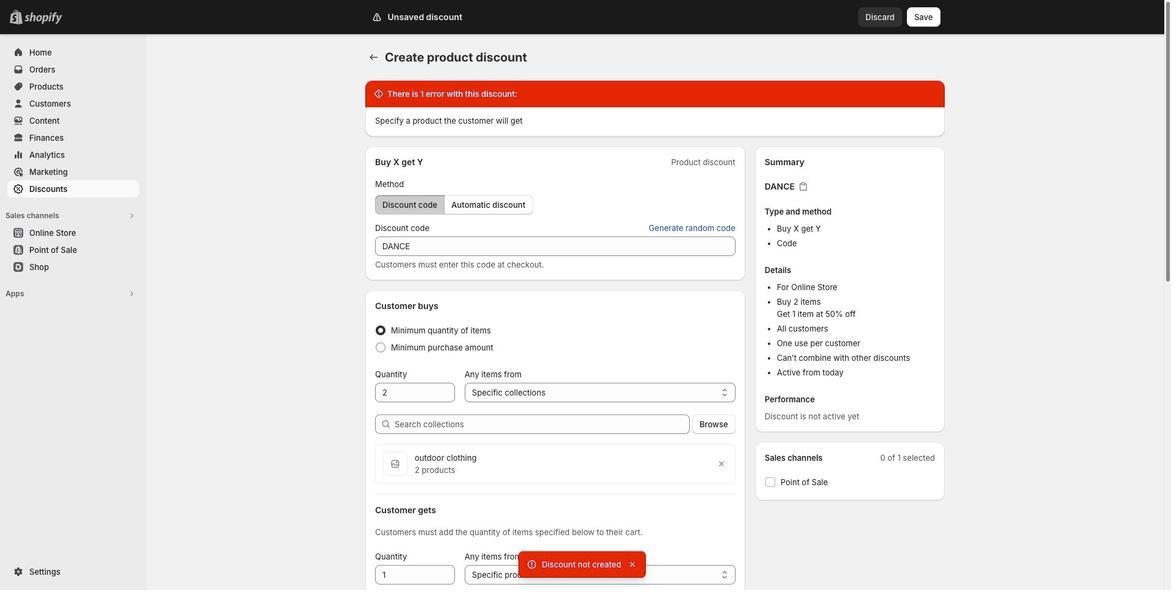 Task type: vqa. For each thing, say whether or not it's contained in the screenshot.
text field
yes



Task type: describe. For each thing, give the bounding box(es) containing it.
Search collections text field
[[395, 415, 690, 435]]



Task type: locate. For each thing, give the bounding box(es) containing it.
shopify image
[[24, 12, 62, 24]]

None text field
[[375, 237, 736, 256], [375, 383, 455, 403], [375, 566, 455, 585], [375, 237, 736, 256], [375, 383, 455, 403], [375, 566, 455, 585]]



